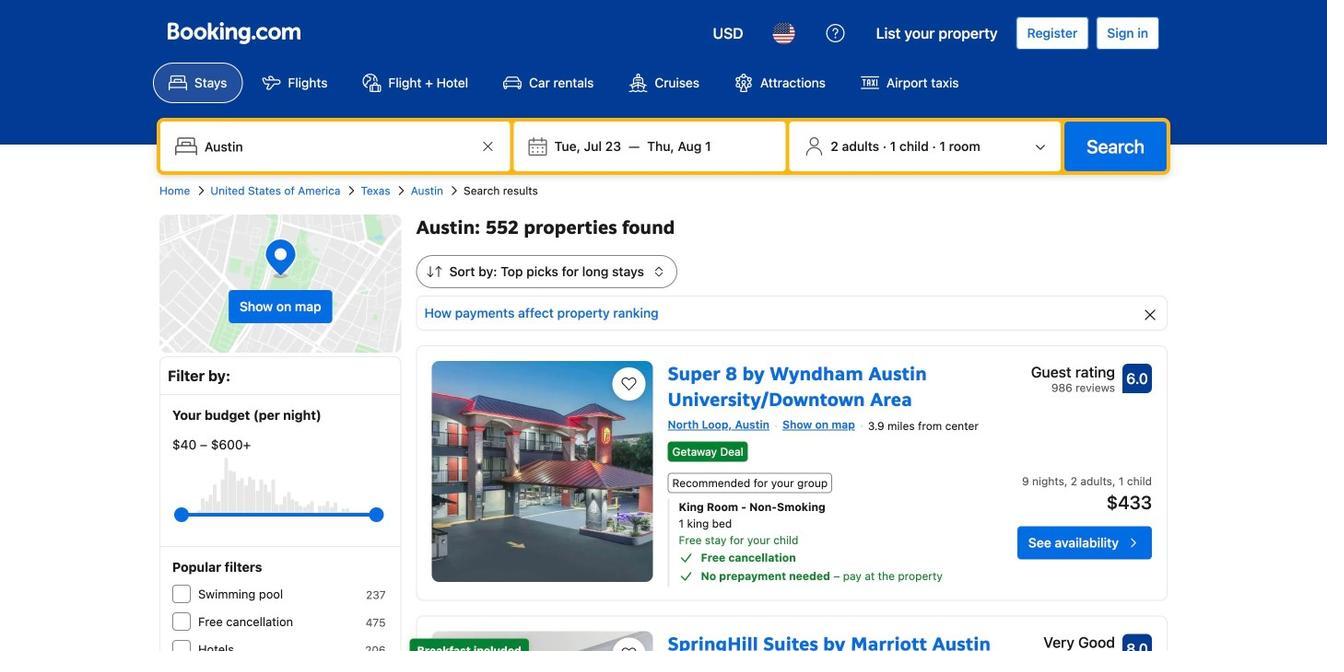 Task type: locate. For each thing, give the bounding box(es) containing it.
group
[[182, 500, 376, 530]]

super 8 by wyndham austin university/downtown area image
[[432, 361, 653, 582]]

search results updated. austin: 552 properties found. element
[[416, 215, 1168, 241]]



Task type: vqa. For each thing, say whether or not it's contained in the screenshot.
show entire homes & apartments button
no



Task type: describe. For each thing, give the bounding box(es) containing it.
Where are you going? field
[[197, 130, 477, 163]]

booking.com image
[[168, 22, 300, 44]]



